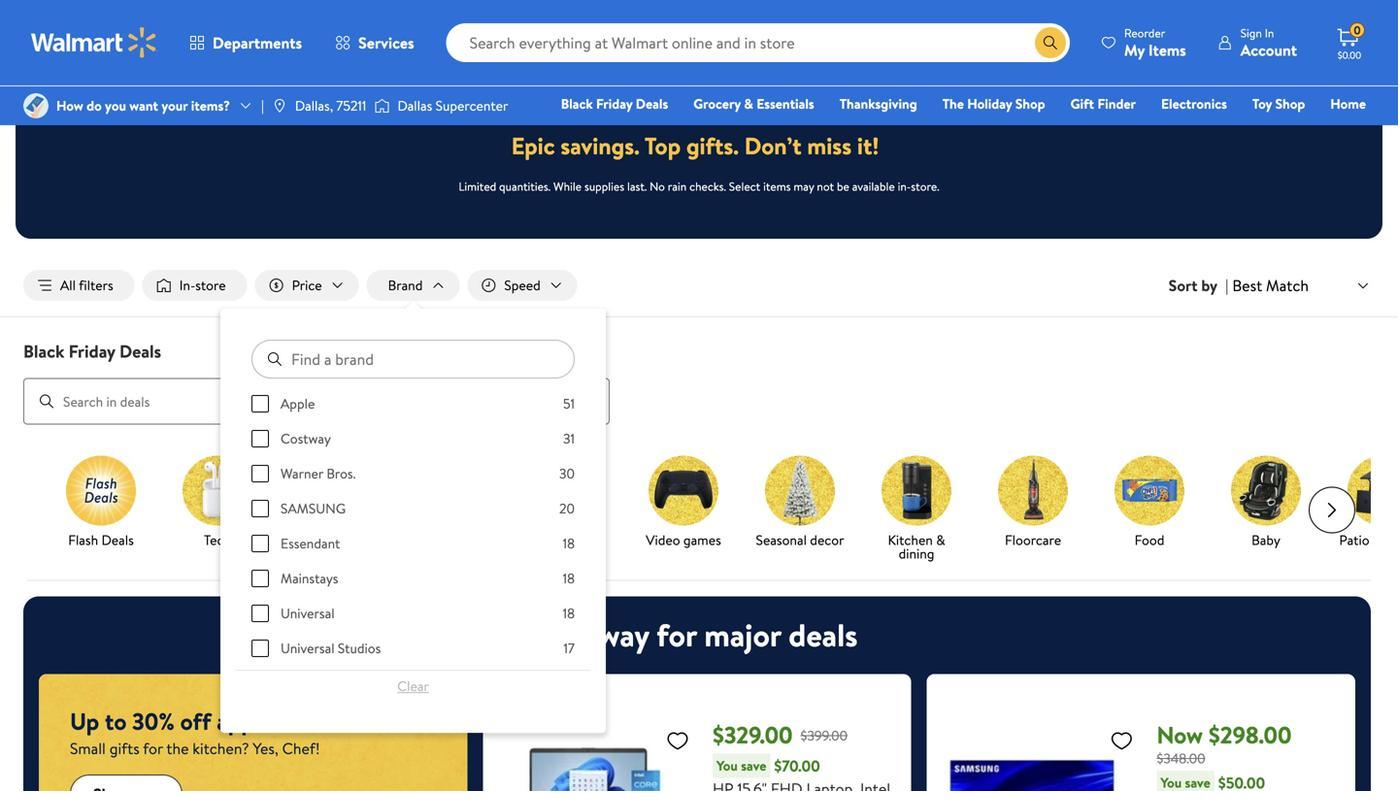 Task type: locate. For each thing, give the bounding box(es) containing it.
flash deals link
[[50, 456, 151, 551]]

appliances
[[217, 706, 323, 738]]

None checkbox
[[252, 570, 269, 588], [252, 605, 269, 623], [252, 640, 269, 658], [252, 570, 269, 588], [252, 605, 269, 623], [252, 640, 269, 658]]

fashion link down '31' on the left
[[517, 456, 618, 551]]

store
[[195, 276, 226, 295]]

2 18 from the top
[[563, 569, 575, 588]]

by
[[1202, 275, 1218, 296]]

to
[[105, 706, 127, 738]]

shop toys image
[[299, 456, 369, 526]]

0 vertical spatial 18
[[563, 534, 575, 553]]

in
[[1265, 25, 1274, 41]]

last.
[[627, 178, 647, 194]]

best match
[[1233, 275, 1309, 296]]

 image
[[23, 93, 49, 118], [272, 98, 287, 114]]

available
[[852, 178, 895, 194]]

kitchen & dining
[[888, 531, 945, 563]]

2 shop from the left
[[1276, 94, 1305, 113]]

1 vertical spatial deals
[[119, 339, 161, 364]]

sign
[[1241, 25, 1262, 41]]

deals up top
[[636, 94, 668, 113]]

1 vertical spatial universal
[[281, 639, 335, 658]]

black up the savings.
[[561, 94, 593, 113]]

shop right toy
[[1276, 94, 1305, 113]]

friday up the savings.
[[596, 94, 633, 113]]

deals down in-store button
[[119, 339, 161, 364]]

2 horizontal spatial &
[[1373, 531, 1382, 550]]

20
[[559, 499, 575, 518]]

reorder
[[1124, 25, 1166, 41]]

savings.
[[561, 129, 640, 162]]

shop
[[1016, 94, 1045, 113], [1276, 94, 1305, 113]]

1 vertical spatial 18
[[563, 569, 575, 588]]

all filters
[[60, 276, 113, 295]]

0 horizontal spatial shop
[[1016, 94, 1045, 113]]

None checkbox
[[252, 395, 269, 413], [252, 430, 269, 448], [252, 465, 269, 483], [252, 500, 269, 518], [252, 535, 269, 553], [252, 395, 269, 413], [252, 430, 269, 448], [252, 465, 269, 483], [252, 500, 269, 518], [252, 535, 269, 553]]

account
[[1241, 39, 1297, 61]]

shop kitchen & dining image
[[882, 456, 952, 526]]

deals inside search box
[[119, 339, 161, 364]]

& inside kitchen & dining
[[936, 531, 945, 550]]

black friday deals up the savings.
[[561, 94, 668, 113]]

1 horizontal spatial fashion link
[[1064, 120, 1126, 141]]

& inside the grocery & essentials link
[[744, 94, 753, 113]]

up to 30% off appliances small gifts for the kitchen? yes, chef!
[[70, 706, 323, 759]]

black up the search icon
[[23, 339, 64, 364]]

universal down "mainstays"
[[281, 604, 335, 623]]

sort by |
[[1169, 275, 1229, 296]]

shop food image
[[1115, 456, 1185, 526]]

1 vertical spatial fashion link
[[517, 456, 618, 551]]

fashion down gift finder
[[1072, 121, 1117, 140]]

dallas
[[398, 96, 432, 115]]

store.
[[911, 178, 940, 194]]

30
[[559, 464, 575, 483]]

1 vertical spatial |
[[1226, 275, 1229, 296]]

registry
[[1143, 121, 1192, 140]]

0 horizontal spatial |
[[261, 96, 264, 115]]

one debit
[[1217, 121, 1283, 140]]

1 horizontal spatial black friday deals
[[561, 94, 668, 113]]

the
[[166, 738, 189, 759]]

black
[[561, 94, 593, 113], [23, 339, 64, 364]]

patio & ga
[[1340, 531, 1398, 550]]

gift finder link
[[1062, 93, 1145, 114]]

0 vertical spatial universal
[[281, 604, 335, 623]]

search icon image
[[1043, 35, 1058, 50]]

grocery & essentials
[[694, 94, 814, 113]]

& inside patio & ga link
[[1373, 531, 1382, 550]]

& right dining
[[936, 531, 945, 550]]

baby
[[1252, 531, 1281, 550]]

toys
[[321, 531, 347, 550]]

flash deals image
[[66, 456, 136, 526]]

walmart+ link
[[1300, 120, 1375, 141]]

2 vertical spatial deals
[[101, 531, 134, 550]]

may
[[794, 178, 814, 194]]

universal for universal
[[281, 604, 335, 623]]

one debit link
[[1209, 120, 1292, 141]]

in-
[[898, 178, 911, 194]]

fashion link down gift finder
[[1064, 120, 1126, 141]]

0 vertical spatial deals
[[636, 94, 668, 113]]

| left dallas,
[[261, 96, 264, 115]]

 image left how
[[23, 93, 49, 118]]

shop seasonal image
[[765, 456, 835, 526]]

0 horizontal spatial fashion
[[545, 531, 589, 550]]

speed button
[[467, 270, 578, 301]]

dining
[[899, 544, 935, 563]]

black friday deals
[[561, 94, 668, 113], [23, 339, 161, 364]]

black inside search box
[[23, 339, 64, 364]]

& right grocery
[[744, 94, 753, 113]]

checks.
[[690, 178, 726, 194]]

deals right "flash"
[[101, 531, 134, 550]]

toy shop
[[1253, 94, 1305, 113]]

now $298.00 $348.00
[[1157, 719, 1292, 768]]

black friday deals down filters
[[23, 339, 161, 364]]

sign in to add to favorites list, samsung 55" class tu690t crystal uhd 4k smart television - un55tu690tfxza (new) image
[[1110, 729, 1134, 753]]

friday down filters
[[69, 339, 115, 364]]

tech
[[204, 531, 231, 550]]

1 horizontal spatial fashion
[[1072, 121, 1117, 140]]

1 vertical spatial black friday deals
[[23, 339, 161, 364]]

0 vertical spatial fashion link
[[1064, 120, 1126, 141]]

best match button
[[1229, 273, 1375, 298]]

1 universal from the top
[[281, 604, 335, 623]]

0
[[1354, 22, 1361, 39]]

sort and filter section element
[[0, 254, 1398, 317]]

warner
[[281, 464, 323, 483]]

0 vertical spatial black
[[561, 94, 593, 113]]

$70.00
[[774, 756, 820, 777]]

fashion
[[1072, 121, 1117, 140], [545, 531, 589, 550]]

18 down 20
[[563, 534, 575, 553]]

51
[[563, 394, 575, 413]]

0 vertical spatial fashion
[[1072, 121, 1117, 140]]

universal left studios
[[281, 639, 335, 658]]

the holiday shop link
[[934, 93, 1054, 114]]

floorcare
[[1005, 531, 1061, 550]]

0 horizontal spatial black
[[23, 339, 64, 364]]

want
[[129, 96, 158, 115]]

baby link
[[1216, 456, 1317, 551]]

0 vertical spatial black friday deals
[[561, 94, 668, 113]]

0 horizontal spatial &
[[744, 94, 753, 113]]

home fashion
[[1072, 94, 1366, 140]]

| right by
[[1226, 275, 1229, 296]]

fashion down 20
[[545, 531, 589, 550]]

$329.00 group
[[498, 690, 896, 791]]

Search search field
[[446, 23, 1070, 62]]

1 vertical spatial friday
[[69, 339, 115, 364]]

1 horizontal spatial &
[[936, 531, 945, 550]]

deals
[[636, 94, 668, 113], [119, 339, 161, 364], [101, 531, 134, 550]]

for right way on the bottom left
[[657, 614, 697, 657]]

1 18 from the top
[[563, 534, 575, 553]]

universal for universal studios
[[281, 639, 335, 658]]

1 vertical spatial black
[[23, 339, 64, 364]]

bros.
[[327, 464, 356, 483]]

walmart+
[[1308, 121, 1366, 140]]

0 horizontal spatial fashion link
[[517, 456, 618, 551]]

1 horizontal spatial for
[[657, 614, 697, 657]]

17
[[564, 639, 575, 658]]

friday inside search box
[[69, 339, 115, 364]]

1 horizontal spatial shop
[[1276, 94, 1305, 113]]

 image
[[374, 96, 390, 116]]

31
[[563, 429, 575, 448]]

1 horizontal spatial friday
[[596, 94, 633, 113]]

for left the
[[143, 738, 163, 759]]

1 horizontal spatial  image
[[272, 98, 287, 114]]

tech link
[[167, 456, 268, 551]]

friday
[[596, 94, 633, 113], [69, 339, 115, 364]]

how
[[56, 96, 83, 115]]

30%
[[132, 706, 175, 738]]

18 up 17
[[563, 604, 575, 623]]

shop floorcare image
[[998, 456, 1068, 526]]

holiday
[[967, 94, 1012, 113]]

search image
[[39, 394, 54, 409]]

2 vertical spatial 18
[[563, 604, 575, 623]]

0 horizontal spatial for
[[143, 738, 163, 759]]

kitchen?
[[193, 738, 249, 759]]

 image left dallas,
[[272, 98, 287, 114]]

3 18 from the top
[[563, 604, 575, 623]]

1 vertical spatial for
[[143, 738, 163, 759]]

shop right holiday
[[1016, 94, 1045, 113]]

1 vertical spatial fashion
[[545, 531, 589, 550]]

filters
[[79, 276, 113, 295]]

sign in to add to favorites list, hp 15.6" fhd laptop, intel core i5-1135g7, 8gb ram, 256gb ssd, silver, windows 11 home, 15-dy2795wm image
[[666, 729, 689, 753]]

& left ga
[[1373, 531, 1382, 550]]

not
[[817, 178, 834, 194]]

home link
[[1322, 93, 1375, 114]]

2 universal from the top
[[281, 639, 335, 658]]

&
[[744, 94, 753, 113], [936, 531, 945, 550], [1373, 531, 1382, 550]]

18 up this
[[563, 569, 575, 588]]

grocery & essentials link
[[685, 93, 823, 114]]

how do you want your items?
[[56, 96, 230, 115]]

items
[[763, 178, 791, 194]]

in-store
[[179, 276, 226, 295]]

top
[[645, 129, 681, 162]]

group
[[252, 394, 575, 791]]

price button
[[255, 270, 359, 301]]

0 horizontal spatial  image
[[23, 93, 49, 118]]

0 horizontal spatial black friday deals
[[23, 339, 161, 364]]

18
[[563, 534, 575, 553], [563, 569, 575, 588], [563, 604, 575, 623]]

0 horizontal spatial friday
[[69, 339, 115, 364]]

1 horizontal spatial |
[[1226, 275, 1229, 296]]



Task type: vqa. For each thing, say whether or not it's contained in the screenshot.


Task type: describe. For each thing, give the bounding box(es) containing it.
$329.00
[[713, 719, 793, 752]]

Search in deals search field
[[23, 378, 610, 425]]

dallas supercenter
[[398, 96, 508, 115]]

clear
[[397, 677, 429, 696]]

reorder my items
[[1124, 25, 1186, 61]]

registry link
[[1134, 120, 1201, 141]]

you
[[105, 96, 126, 115]]

services
[[358, 32, 414, 53]]

departments button
[[173, 19, 319, 66]]

0 vertical spatial |
[[261, 96, 264, 115]]

kitchen & dining link
[[866, 456, 967, 565]]

for inside up to 30% off appliances small gifts for the kitchen? yes, chef!
[[143, 738, 163, 759]]

price
[[292, 276, 322, 295]]

sort
[[1169, 275, 1198, 296]]

Find a brand search field
[[252, 340, 575, 379]]

save
[[741, 757, 767, 776]]

black friday deals inside black friday deals link
[[561, 94, 668, 113]]

toy shop link
[[1244, 93, 1314, 114]]

studios
[[338, 639, 381, 658]]

floorcare link
[[983, 456, 1084, 551]]

major
[[704, 614, 781, 657]]

costway
[[281, 429, 331, 448]]

18 for essendant
[[563, 534, 575, 553]]

decor
[[810, 531, 844, 550]]

select
[[729, 178, 761, 194]]

Black Friday Deals search field
[[0, 339, 1398, 425]]

epic
[[511, 129, 555, 162]]

electronics link
[[1153, 93, 1236, 114]]

toys link
[[284, 456, 385, 551]]

you
[[717, 757, 738, 776]]

sign in account
[[1241, 25, 1297, 61]]

fashion inside fashion link
[[545, 531, 589, 550]]

flash deals
[[68, 531, 134, 550]]

clear button
[[252, 671, 575, 702]]

Walmart Site-Wide search field
[[446, 23, 1070, 62]]

debit
[[1250, 121, 1283, 140]]

black friday deals inside black friday deals search box
[[23, 339, 161, 364]]

limited
[[459, 178, 496, 194]]

18 for mainstays
[[563, 569, 575, 588]]

1 shop from the left
[[1016, 94, 1045, 113]]

samsung
[[281, 499, 346, 518]]

& for ga
[[1373, 531, 1382, 550]]

fashion inside the home fashion
[[1072, 121, 1117, 140]]

don't
[[745, 129, 802, 162]]

gifts.
[[687, 129, 739, 162]]

& for dining
[[936, 531, 945, 550]]

shop fashion image
[[532, 456, 602, 526]]

shop baby image
[[1231, 456, 1301, 526]]

video games link
[[633, 456, 734, 551]]

it!
[[857, 129, 879, 162]]

thanksgiving link
[[831, 93, 926, 114]]

black friday deals link
[[552, 93, 677, 114]]

group containing apple
[[252, 394, 575, 791]]

18 for universal
[[563, 604, 575, 623]]

 image for dallas, 75211
[[272, 98, 287, 114]]

departments
[[213, 32, 302, 53]]

$399.00
[[801, 726, 848, 745]]

finder
[[1098, 94, 1136, 113]]

while
[[554, 178, 582, 194]]

walmart image
[[31, 27, 157, 58]]

you save $70.00
[[717, 756, 820, 777]]

next slide for chipmodulewithimages list image
[[1309, 487, 1356, 534]]

apple
[[281, 394, 315, 413]]

be
[[837, 178, 850, 194]]

speed
[[504, 276, 541, 295]]

patio & ga link
[[1332, 456, 1398, 551]]

shop video games image
[[649, 456, 719, 526]]

gift finder
[[1071, 94, 1136, 113]]

0 vertical spatial for
[[657, 614, 697, 657]]

 image for how do you want your items?
[[23, 93, 49, 118]]

items?
[[191, 96, 230, 115]]

food
[[1135, 531, 1165, 550]]

the
[[943, 94, 964, 113]]

0 vertical spatial friday
[[596, 94, 633, 113]]

warner bros.
[[281, 464, 356, 483]]

1 horizontal spatial black
[[561, 94, 593, 113]]

seasonal decor
[[756, 531, 844, 550]]

walmart black friday deals for days image
[[520, 58, 878, 106]]

the holiday shop
[[943, 94, 1045, 113]]

essentials
[[757, 94, 814, 113]]

games
[[684, 531, 721, 550]]

this way for major deals
[[537, 614, 858, 657]]

essendant
[[281, 534, 340, 553]]

brand button
[[367, 270, 460, 301]]

yes,
[[253, 738, 278, 759]]

universal studios
[[281, 639, 381, 658]]

match
[[1266, 275, 1309, 296]]

& for essentials
[[744, 94, 753, 113]]

do
[[87, 96, 102, 115]]

limited quantities. while supplies last. no rain checks. select items may not be available in-store.
[[459, 178, 940, 194]]

this
[[537, 614, 591, 657]]

epic savings. top gifts. don't miss it!
[[511, 129, 879, 162]]

food link
[[1099, 456, 1200, 551]]

brand
[[388, 276, 423, 295]]

shop patio & garden image
[[1348, 456, 1398, 526]]

rain
[[668, 178, 687, 194]]

patio
[[1340, 531, 1370, 550]]

grocery
[[694, 94, 741, 113]]

$348.00
[[1157, 749, 1206, 768]]

shop tech image
[[183, 456, 252, 526]]

in-
[[179, 276, 195, 295]]

all
[[60, 276, 76, 295]]

all filters button
[[23, 270, 135, 301]]

$329.00 $399.00
[[713, 719, 848, 752]]

| inside the sort and filter section element
[[1226, 275, 1229, 296]]



